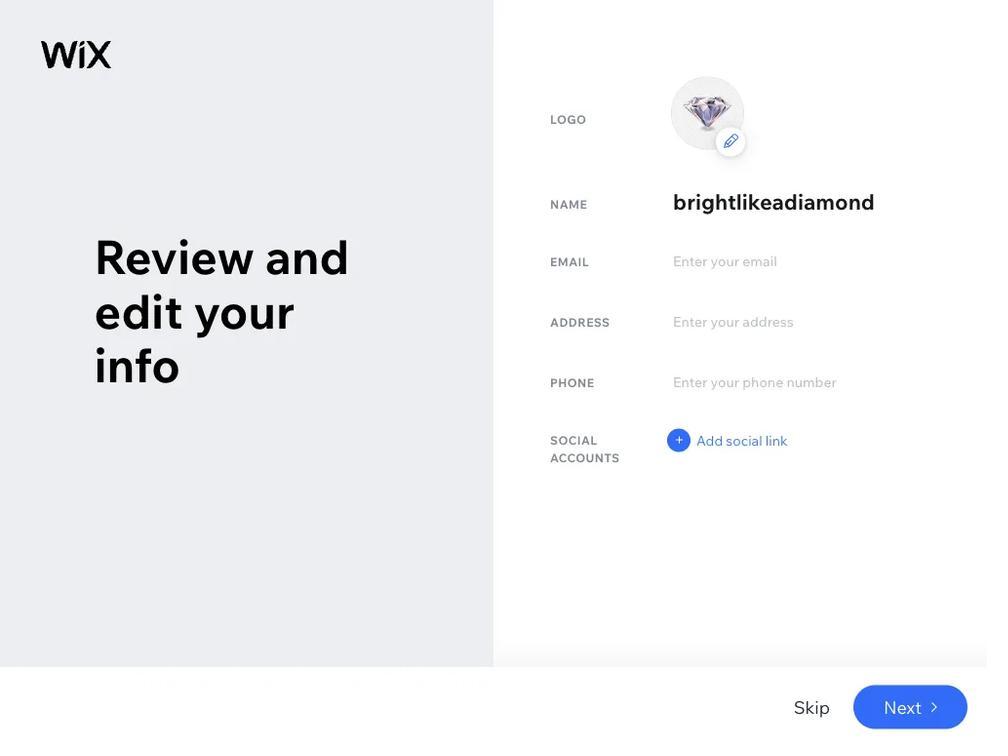 Task type: describe. For each thing, give the bounding box(es) containing it.
pick
[[94, 227, 191, 286]]

your
[[194, 281, 295, 340]]

phone
[[550, 376, 595, 390]]

Enter your address text field
[[671, 309, 931, 334]]

domain
[[569, 57, 619, 74]]

home
[[74, 57, 116, 74]]

Enter your email text field
[[671, 248, 931, 274]]

name
[[550, 197, 587, 212]]

link
[[766, 432, 788, 449]]

connect
[[480, 57, 534, 74]]

Enter your business name text field
[[671, 188, 931, 215]]

address
[[550, 315, 610, 330]]

theme
[[94, 281, 237, 340]]

skip for review and edit your info
[[794, 696, 830, 718]]

edit
[[94, 281, 183, 340]]

your
[[537, 57, 566, 74]]

logo
[[550, 112, 587, 127]]

add social link
[[697, 432, 788, 449]]

and
[[265, 227, 350, 286]]

accounts
[[550, 451, 620, 465]]

info
[[94, 335, 181, 394]]

a
[[201, 227, 228, 286]]

skip for pick a theme you like
[[794, 696, 830, 718]]



Task type: locate. For each thing, give the bounding box(es) containing it.
social
[[550, 433, 598, 448]]

Enter your phone number text field
[[671, 369, 931, 395]]

https://www.wix.com/mysite
[[336, 57, 514, 74]]

connect your domain
[[480, 57, 619, 74]]

skip
[[794, 696, 830, 718], [794, 696, 830, 718]]

add
[[697, 432, 723, 449]]

review
[[94, 227, 255, 286]]

email
[[550, 255, 589, 269]]

social accounts
[[550, 433, 620, 465]]

review and edit your info
[[94, 227, 350, 394]]

you
[[248, 281, 331, 340]]

social
[[726, 432, 763, 449]]

next
[[884, 696, 922, 718], [884, 696, 922, 718]]

pick a theme you like
[[94, 227, 331, 394]]

like
[[94, 335, 173, 394]]



Task type: vqa. For each thing, say whether or not it's contained in the screenshot.
Settings
no



